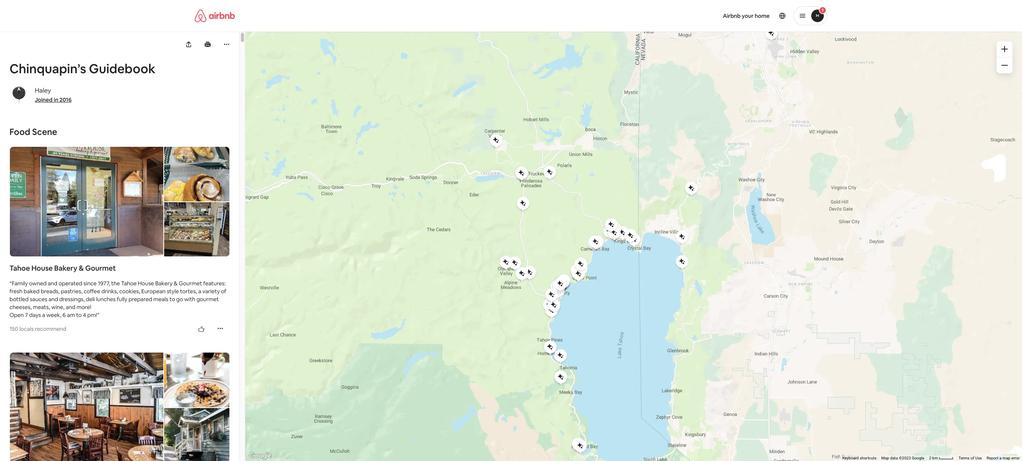Task type: describe. For each thing, give the bounding box(es) containing it.
map region
[[203, 0, 1023, 461]]

terms of use link
[[959, 456, 982, 460]]

mark as helpful, tahoe house bakery & gourmet image
[[198, 326, 205, 332]]

map
[[882, 456, 890, 460]]

map
[[1003, 456, 1011, 460]]

pastries,
[[61, 288, 82, 295]]

print image
[[205, 41, 211, 47]]

family owned and operated since 1977, the tahoe house bakery & gourmet features: fresh baked breads, pastries, coffee drinks, cookies, european style tortes, a variety of bottled sauces and dressings, deli lunches fully prepared meals to go with gourmet cheeses, meats, wine, and more! open 7 days a week, 6 am to 4 pm!
[[9, 280, 227, 319]]

house inside tahoe house bakery & gourmet link
[[31, 264, 53, 273]]

deli
[[86, 296, 95, 303]]

2 km
[[930, 456, 939, 460]]

more options, tahoe house bakery & gourmet image
[[217, 325, 224, 332]]

locals
[[19, 325, 34, 332]]

food scene
[[9, 126, 57, 137]]

use
[[976, 456, 982, 460]]

2 km button
[[927, 455, 957, 461]]

profile element
[[521, 0, 828, 32]]

family
[[12, 280, 28, 287]]

bakery inside family owned and operated since 1977, the tahoe house bakery & gourmet features: fresh baked breads, pastries, coffee drinks, cookies, european style tortes, a variety of bottled sauces and dressings, deli lunches fully prepared meals to go with gourmet cheeses, meats, wine, and more! open 7 days a week, 6 am to 4 pm!
[[155, 280, 173, 287]]

1 vertical spatial and
[[48, 296, 58, 303]]

zoom in image
[[1002, 46, 1008, 52]]

open
[[9, 312, 24, 319]]

2
[[930, 456, 932, 460]]

tahoe house bakery & gourmet
[[9, 264, 116, 273]]

pm!
[[87, 312, 97, 319]]

150
[[9, 325, 18, 332]]

7
[[25, 312, 28, 319]]

food
[[9, 126, 30, 137]]

days
[[29, 312, 41, 319]]

1 vertical spatial a
[[42, 312, 45, 319]]

airbnb
[[723, 12, 741, 19]]

150 locals recommend
[[9, 325, 66, 332]]

bottled
[[9, 296, 29, 303]]

recommend
[[35, 325, 66, 332]]

more!
[[77, 304, 91, 311]]

week,
[[46, 312, 61, 319]]

tahoe inside family owned and operated since 1977, the tahoe house bakery & gourmet features: fresh baked breads, pastries, coffee drinks, cookies, european style tortes, a variety of bottled sauces and dressings, deli lunches fully prepared meals to go with gourmet cheeses, meats, wine, and more! open 7 days a week, 6 am to 4 pm!
[[121, 280, 137, 287]]

share image
[[186, 41, 192, 47]]

0 vertical spatial gourmet
[[85, 264, 116, 273]]

report a map error link
[[987, 456, 1020, 460]]

terms of use
[[959, 456, 982, 460]]

dressings,
[[59, 296, 85, 303]]

coffee
[[84, 288, 100, 295]]

tahoe house bakery & gourmet link
[[9, 264, 230, 273]]

breads,
[[41, 288, 60, 295]]

google
[[912, 456, 925, 460]]

with
[[184, 296, 195, 303]]

zoom out image
[[1002, 62, 1008, 68]]

2016
[[59, 96, 72, 103]]

airbnb your home
[[723, 12, 770, 19]]

your
[[742, 12, 754, 19]]

go
[[176, 296, 183, 303]]

©2023
[[899, 456, 911, 460]]

tortes,
[[180, 288, 197, 295]]

4
[[83, 312, 86, 319]]

haley
[[35, 86, 51, 95]]

meals
[[153, 296, 168, 303]]

keyboard shortcuts
[[843, 456, 877, 460]]

1 button
[[794, 6, 828, 25]]

keyboard shortcuts button
[[843, 456, 877, 461]]

the
[[111, 280, 120, 287]]

meats,
[[33, 304, 50, 311]]

in
[[54, 96, 58, 103]]

cookies,
[[119, 288, 140, 295]]

baked
[[24, 288, 40, 295]]

share image
[[187, 42, 191, 47]]

operated
[[59, 280, 82, 287]]



Task type: locate. For each thing, give the bounding box(es) containing it.
wine,
[[51, 304, 65, 311]]

features:
[[203, 280, 226, 287]]

owned
[[29, 280, 47, 287]]

map data ©2023 google
[[882, 456, 925, 460]]

house inside family owned and operated since 1977, the tahoe house bakery & gourmet features: fresh baked breads, pastries, coffee drinks, cookies, european style tortes, a variety of bottled sauces and dressings, deli lunches fully prepared meals to go with gourmet cheeses, meats, wine, and more! open 7 days a week, 6 am to 4 pm!
[[138, 280, 154, 287]]

home
[[755, 12, 770, 19]]

a left map in the bottom right of the page
[[1000, 456, 1002, 460]]

6
[[63, 312, 66, 319]]

and
[[48, 280, 57, 287], [48, 296, 58, 303], [66, 304, 75, 311]]

of inside family owned and operated since 1977, the tahoe house bakery & gourmet features: fresh baked breads, pastries, coffee drinks, cookies, european style tortes, a variety of bottled sauces and dressings, deli lunches fully prepared meals to go with gourmet cheeses, meats, wine, and more! open 7 days a week, 6 am to 4 pm!
[[221, 288, 227, 295]]

to left go
[[170, 296, 175, 303]]

keyboard
[[843, 456, 859, 460]]

sauces
[[30, 296, 47, 303]]

1 horizontal spatial tahoe
[[121, 280, 137, 287]]

house up owned
[[31, 264, 53, 273]]

1 horizontal spatial &
[[174, 280, 178, 287]]

1977,
[[98, 280, 110, 287]]

1 horizontal spatial a
[[198, 288, 201, 295]]

and up breads,
[[48, 280, 57, 287]]

prepared
[[129, 296, 152, 303]]

0 horizontal spatial &
[[79, 264, 84, 273]]

cheeses,
[[9, 304, 32, 311]]

haley image
[[9, 85, 28, 104], [9, 85, 28, 104]]

bakery
[[54, 264, 77, 273], [155, 280, 173, 287]]

to left 4
[[76, 312, 82, 319]]

and up am
[[66, 304, 75, 311]]

house
[[31, 264, 53, 273], [138, 280, 154, 287]]

style
[[167, 288, 179, 295]]

km
[[933, 456, 938, 460]]

1 vertical spatial &
[[174, 280, 178, 287]]

joined
[[35, 96, 53, 103]]

gourmet
[[85, 264, 116, 273], [179, 280, 202, 287]]

scene
[[32, 126, 57, 137]]

airbnb your home link
[[718, 8, 775, 24]]

chinquapin's
[[9, 61, 86, 77]]

0 horizontal spatial bakery
[[54, 264, 77, 273]]

1 vertical spatial gourmet
[[179, 280, 202, 287]]

gourmet inside family owned and operated since 1977, the tahoe house bakery & gourmet features: fresh baked breads, pastries, coffee drinks, cookies, european style tortes, a variety of bottled sauces and dressings, deli lunches fully prepared meals to go with gourmet cheeses, meats, wine, and more! open 7 days a week, 6 am to 4 pm!
[[179, 280, 202, 287]]

1 vertical spatial bakery
[[155, 280, 173, 287]]

0 vertical spatial and
[[48, 280, 57, 287]]

0 horizontal spatial tahoe
[[9, 264, 30, 273]]

0 horizontal spatial a
[[42, 312, 45, 319]]

0 horizontal spatial gourmet
[[85, 264, 116, 273]]

0 horizontal spatial of
[[221, 288, 227, 295]]

2 horizontal spatial a
[[1000, 456, 1002, 460]]

1
[[822, 8, 824, 13]]

0 vertical spatial house
[[31, 264, 53, 273]]

a
[[198, 288, 201, 295], [42, 312, 45, 319], [1000, 456, 1002, 460]]

chinquapin's guidebook
[[9, 61, 155, 77]]

am
[[67, 312, 75, 319]]

bakery up operated
[[54, 264, 77, 273]]

&
[[79, 264, 84, 273], [174, 280, 178, 287]]

drinks,
[[101, 288, 118, 295]]

report
[[987, 456, 999, 460]]

google image
[[247, 451, 273, 461]]

tahoe
[[9, 264, 30, 273], [121, 280, 137, 287]]

fresh
[[9, 288, 22, 295]]

shortcuts
[[860, 456, 877, 460]]

0 horizontal spatial to
[[76, 312, 82, 319]]

2 vertical spatial a
[[1000, 456, 1002, 460]]

house up european
[[138, 280, 154, 287]]

0 vertical spatial bakery
[[54, 264, 77, 273]]

joined in 2016 link
[[35, 96, 72, 103]]

0 vertical spatial to
[[170, 296, 175, 303]]

1 vertical spatial house
[[138, 280, 154, 287]]

tahoe up cookies,
[[121, 280, 137, 287]]

gourmet up the tortes,
[[179, 280, 202, 287]]

to
[[170, 296, 175, 303], [76, 312, 82, 319]]

data
[[891, 456, 898, 460]]

terms
[[959, 456, 970, 460]]

bakery up style
[[155, 280, 173, 287]]

variety
[[203, 288, 220, 295]]

0 horizontal spatial house
[[31, 264, 53, 273]]

fully
[[117, 296, 127, 303]]

of down features: on the left bottom
[[221, 288, 227, 295]]

1 vertical spatial tahoe
[[121, 280, 137, 287]]

1 vertical spatial of
[[971, 456, 975, 460]]

error
[[1012, 456, 1020, 460]]

gourmet
[[197, 296, 219, 303]]

a down meats,
[[42, 312, 45, 319]]

1 vertical spatial to
[[76, 312, 82, 319]]

of left use
[[971, 456, 975, 460]]

since
[[84, 280, 97, 287]]

and down breads,
[[48, 296, 58, 303]]

1 horizontal spatial of
[[971, 456, 975, 460]]

& up style
[[174, 280, 178, 287]]

more options, undefined image
[[224, 41, 230, 47]]

of
[[221, 288, 227, 295], [971, 456, 975, 460]]

1 horizontal spatial bakery
[[155, 280, 173, 287]]

2 vertical spatial and
[[66, 304, 75, 311]]

tahoe up family
[[9, 264, 30, 273]]

0 vertical spatial of
[[221, 288, 227, 295]]

lunches
[[96, 296, 116, 303]]

0 vertical spatial &
[[79, 264, 84, 273]]

0 vertical spatial a
[[198, 288, 201, 295]]

guidebook
[[89, 61, 155, 77]]

1 horizontal spatial to
[[170, 296, 175, 303]]

european
[[141, 288, 166, 295]]

report a map error
[[987, 456, 1020, 460]]

1 horizontal spatial gourmet
[[179, 280, 202, 287]]

1 horizontal spatial house
[[138, 280, 154, 287]]

haley joined in 2016
[[35, 86, 72, 103]]

0 vertical spatial tahoe
[[9, 264, 30, 273]]

a right the tortes,
[[198, 288, 201, 295]]

& inside family owned and operated since 1977, the tahoe house bakery & gourmet features: fresh baked breads, pastries, coffee drinks, cookies, european style tortes, a variety of bottled sauces and dressings, deli lunches fully prepared meals to go with gourmet cheeses, meats, wine, and more! open 7 days a week, 6 am to 4 pm!
[[174, 280, 178, 287]]

gourmet up 1977,
[[85, 264, 116, 273]]

& up since
[[79, 264, 84, 273]]



Task type: vqa. For each thing, say whether or not it's contained in the screenshot.
breads,
yes



